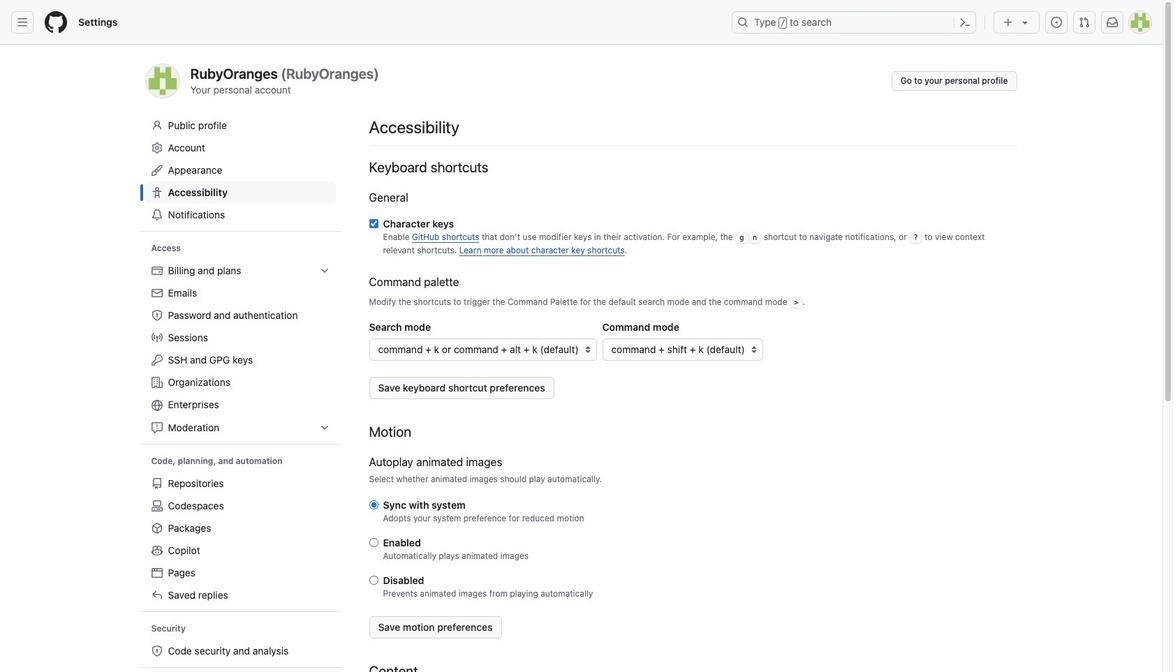 Task type: vqa. For each thing, say whether or not it's contained in the screenshot.
first list from the top
yes



Task type: describe. For each thing, give the bounding box(es) containing it.
@rubyoranges image
[[146, 64, 179, 98]]

codespaces image
[[151, 501, 162, 512]]

command palette image
[[959, 17, 971, 28]]

package image
[[151, 523, 162, 534]]

organization image
[[151, 377, 162, 388]]

shield lock image
[[151, 646, 162, 657]]

mail image
[[151, 288, 162, 299]]

1 list from the top
[[146, 260, 336, 439]]

broadcast image
[[151, 332, 162, 344]]

browser image
[[151, 568, 162, 579]]

gear image
[[151, 142, 162, 154]]

homepage image
[[45, 11, 67, 34]]

person image
[[151, 120, 162, 131]]

reply image
[[151, 590, 162, 601]]

notifications image
[[1107, 17, 1118, 28]]

copilot image
[[151, 545, 162, 557]]



Task type: locate. For each thing, give the bounding box(es) containing it.
paintbrush image
[[151, 165, 162, 176]]

bell image
[[151, 209, 162, 221]]

None radio
[[369, 500, 378, 510]]

repo image
[[151, 478, 162, 490]]

3 list from the top
[[146, 640, 336, 663]]

2 list from the top
[[146, 473, 336, 607]]

triangle down image
[[1020, 17, 1031, 28]]

0 vertical spatial list
[[146, 260, 336, 439]]

shield lock image
[[151, 310, 162, 321]]

git pull request image
[[1079, 17, 1090, 28]]

globe image
[[151, 400, 162, 411]]

issue opened image
[[1051, 17, 1062, 28]]

None radio
[[369, 538, 378, 547], [369, 576, 378, 585], [369, 538, 378, 547], [369, 576, 378, 585]]

None checkbox
[[369, 219, 378, 228]]

list
[[146, 260, 336, 439], [146, 473, 336, 607], [146, 640, 336, 663]]

2 vertical spatial list
[[146, 640, 336, 663]]

plus image
[[1003, 17, 1014, 28]]

key image
[[151, 355, 162, 366]]

accessibility image
[[151, 187, 162, 198]]

1 vertical spatial list
[[146, 473, 336, 607]]



